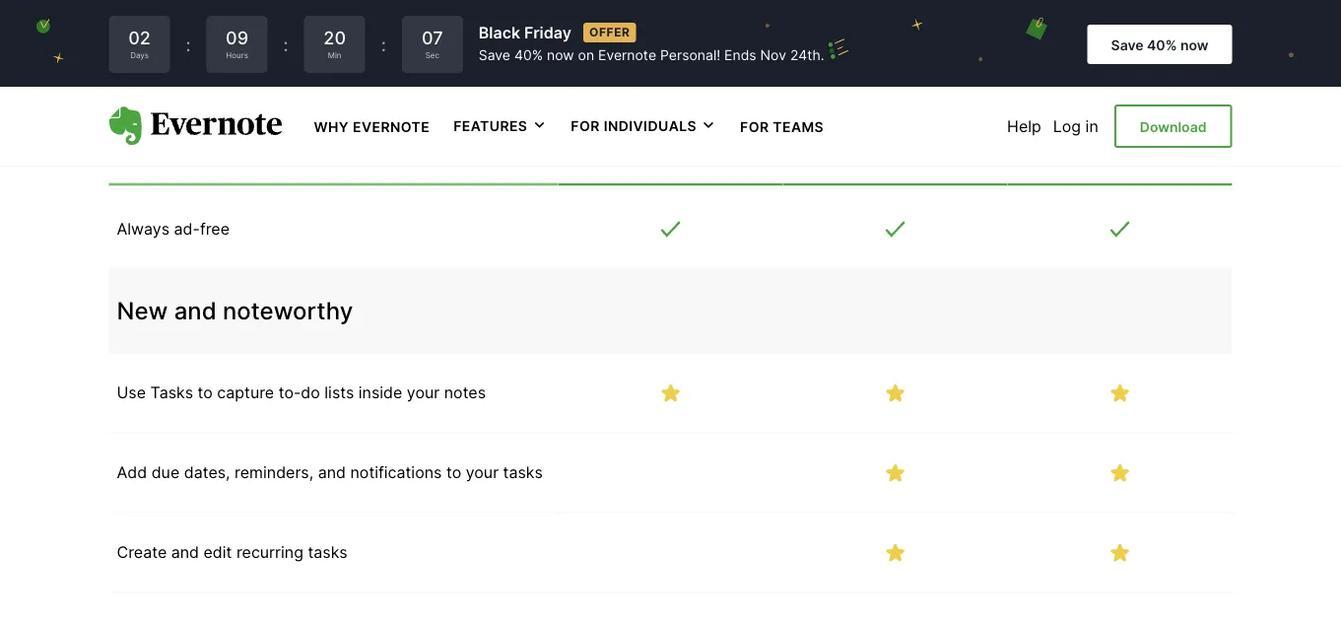 Task type: vqa. For each thing, say whether or not it's contained in the screenshot.
'Save 40% now' link
yes



Task type: describe. For each thing, give the bounding box(es) containing it.
dates,
[[184, 463, 230, 482]]

07
[[422, 27, 443, 49]]

07 sec
[[422, 27, 443, 60]]

nov
[[761, 47, 787, 64]]

ad-
[[174, 219, 200, 238]]

1 : from the left
[[186, 34, 191, 55]]

use
[[117, 383, 146, 402]]

09 hours
[[226, 27, 249, 60]]

due
[[152, 463, 180, 482]]

09
[[226, 27, 249, 49]]

20
[[324, 27, 346, 49]]

why evernote
[[314, 118, 430, 135]]

help link
[[1008, 116, 1042, 136]]

log in
[[1054, 116, 1099, 136]]

max. note size
[[117, 59, 224, 79]]

choose
[[1036, 130, 1096, 147]]

0 vertical spatial your
[[407, 383, 440, 402]]

inside
[[359, 383, 403, 402]]

recurring
[[237, 543, 304, 562]]

for individuals
[[571, 118, 697, 134]]

create
[[117, 543, 167, 562]]

in
[[1086, 116, 1099, 136]]

friday
[[524, 23, 572, 42]]

02
[[128, 27, 151, 49]]

personal!
[[661, 47, 721, 64]]

ends
[[725, 47, 757, 64]]

edit
[[204, 543, 232, 562]]

and for new and noteworthy
[[174, 296, 217, 325]]

why evernote link
[[314, 116, 430, 136]]

1 vertical spatial and
[[318, 463, 346, 482]]

save 40% now
[[1112, 36, 1209, 53]]

0 vertical spatial tasks
[[503, 463, 543, 482]]

save for save 40% now on evernote personal! ends nov 24th.
[[479, 47, 511, 64]]

individuals
[[604, 118, 697, 134]]

help
[[1008, 116, 1042, 136]]

monthly
[[117, 139, 177, 159]]

200mb
[[1092, 59, 1149, 79]]

max.
[[117, 59, 153, 79]]

note
[[157, 59, 191, 79]]

20gb
[[1099, 139, 1142, 159]]

24th.
[[791, 47, 825, 64]]

save for save 40% now
[[1112, 36, 1144, 53]]

2 : from the left
[[284, 34, 289, 55]]

1 vertical spatial your
[[466, 463, 499, 482]]

always
[[117, 219, 170, 238]]

0 vertical spatial to
[[198, 383, 213, 402]]

lists
[[325, 383, 354, 402]]

capture
[[217, 383, 274, 402]]

black friday
[[479, 23, 572, 42]]

always ad-free
[[117, 219, 230, 238]]

min
[[328, 50, 342, 60]]

0 vertical spatial evernote
[[599, 47, 657, 64]]

free
[[200, 219, 230, 238]]

days
[[130, 50, 149, 60]]

0 horizontal spatial tasks
[[308, 543, 348, 562]]

now for save 40% now
[[1181, 36, 1209, 53]]

log in link
[[1054, 116, 1099, 136]]

for for for teams
[[740, 118, 769, 135]]

notes
[[444, 383, 486, 402]]

tasks
[[150, 383, 193, 402]]

uploads
[[182, 139, 241, 159]]



Task type: locate. For each thing, give the bounding box(es) containing it.
evernote logo image
[[109, 107, 282, 146]]

now for save 40% now on evernote personal! ends nov 24th.
[[547, 47, 574, 64]]

for left teams
[[740, 118, 769, 135]]

new
[[117, 296, 168, 325]]

save up 200mb
[[1112, 36, 1144, 53]]

and right 'reminders,'
[[318, 463, 346, 482]]

now up download link
[[1181, 36, 1209, 53]]

size
[[195, 59, 224, 79]]

0 horizontal spatial 40%
[[515, 47, 543, 64]]

download link
[[1115, 105, 1233, 148]]

1 horizontal spatial now
[[1181, 36, 1209, 53]]

choose professional link
[[1016, 118, 1225, 158]]

1 vertical spatial to
[[447, 463, 462, 482]]

now
[[1181, 36, 1209, 53], [547, 47, 574, 64]]

40% for save 40% now on evernote personal! ends nov 24th.
[[515, 47, 543, 64]]

40% up 200mb
[[1148, 36, 1178, 53]]

1 horizontal spatial :
[[284, 34, 289, 55]]

and for create and edit recurring tasks
[[171, 543, 199, 562]]

on
[[578, 47, 595, 64]]

choose professional
[[1036, 130, 1205, 147]]

1 horizontal spatial your
[[466, 463, 499, 482]]

0 horizontal spatial save
[[479, 47, 511, 64]]

black
[[479, 23, 521, 42]]

features button
[[454, 116, 548, 136]]

to right the notifications
[[447, 463, 462, 482]]

evernote
[[599, 47, 657, 64], [353, 118, 430, 135]]

log
[[1054, 116, 1082, 136]]

free
[[651, 89, 690, 108]]

: up note
[[186, 34, 191, 55]]

: left the 07 sec
[[381, 34, 386, 55]]

1 horizontal spatial save
[[1112, 36, 1144, 53]]

to-
[[279, 383, 301, 402]]

evernote right why in the left of the page
[[353, 118, 430, 135]]

teams
[[773, 118, 824, 135]]

get started
[[624, 130, 718, 147]]

offer
[[590, 25, 631, 39]]

1 horizontal spatial tasks
[[503, 463, 543, 482]]

use tasks to capture to-do lists inside your notes
[[117, 383, 486, 402]]

for left get
[[571, 118, 600, 134]]

2 vertical spatial and
[[171, 543, 199, 562]]

0 horizontal spatial for
[[571, 118, 600, 134]]

0 vertical spatial and
[[174, 296, 217, 325]]

get
[[624, 130, 652, 147]]

40%
[[1148, 36, 1178, 53], [515, 47, 543, 64]]

reminders,
[[235, 463, 314, 482]]

add
[[117, 463, 147, 482]]

why
[[314, 118, 349, 135]]

02 days
[[128, 27, 151, 60]]

hours
[[226, 50, 248, 60]]

and
[[174, 296, 217, 325], [318, 463, 346, 482], [171, 543, 199, 562]]

save down the 'black'
[[479, 47, 511, 64]]

your left the "notes"
[[407, 383, 440, 402]]

1 horizontal spatial for
[[740, 118, 769, 135]]

for inside button
[[571, 118, 600, 134]]

40% inside save 40% now link
[[1148, 36, 1178, 53]]

25mb
[[648, 59, 693, 79]]

to right tasks
[[198, 383, 213, 402]]

40% down black friday
[[515, 47, 543, 64]]

0 horizontal spatial your
[[407, 383, 440, 402]]

2 horizontal spatial :
[[381, 34, 386, 55]]

and right new
[[174, 296, 217, 325]]

0 horizontal spatial now
[[547, 47, 574, 64]]

0 horizontal spatial evernote
[[353, 118, 430, 135]]

and left edit
[[171, 543, 199, 562]]

1 vertical spatial tasks
[[308, 543, 348, 562]]

0 horizontal spatial :
[[186, 34, 191, 55]]

save 40% now on evernote personal! ends nov 24th.
[[479, 47, 825, 64]]

save
[[1112, 36, 1144, 53], [479, 47, 511, 64]]

professional
[[1060, 89, 1181, 108], [1099, 130, 1205, 147]]

1 horizontal spatial 40%
[[1148, 36, 1178, 53]]

started
[[655, 130, 718, 147]]

do
[[301, 383, 320, 402]]

personal
[[853, 89, 938, 108]]

download
[[1141, 118, 1207, 135]]

features
[[454, 118, 528, 134]]

tasks
[[503, 463, 543, 482], [308, 543, 348, 562]]

monthly uploads
[[117, 139, 241, 159]]

noteworthy
[[223, 296, 353, 325]]

0 vertical spatial professional
[[1060, 89, 1181, 108]]

professional inside choose professional link
[[1099, 130, 1205, 147]]

3 : from the left
[[381, 34, 386, 55]]

: left 20 min
[[284, 34, 289, 55]]

now left on
[[547, 47, 574, 64]]

new and noteworthy
[[117, 296, 353, 325]]

your down the "notes"
[[466, 463, 499, 482]]

:
[[186, 34, 191, 55], [284, 34, 289, 55], [381, 34, 386, 55]]

for
[[571, 118, 600, 134], [740, 118, 769, 135]]

0 horizontal spatial to
[[198, 383, 213, 402]]

save 40% now link
[[1088, 25, 1233, 64]]

1 horizontal spatial to
[[447, 463, 462, 482]]

to
[[198, 383, 213, 402], [447, 463, 462, 482]]

40% for save 40% now
[[1148, 36, 1178, 53]]

for for for individuals
[[571, 118, 600, 134]]

get started link
[[566, 118, 775, 158]]

1 vertical spatial professional
[[1099, 130, 1205, 147]]

your
[[407, 383, 440, 402], [466, 463, 499, 482]]

1 vertical spatial evernote
[[353, 118, 430, 135]]

1 horizontal spatial evernote
[[599, 47, 657, 64]]

create and edit recurring tasks
[[117, 543, 348, 562]]

for teams link
[[740, 116, 824, 136]]

add due dates, reminders, and notifications to your tasks
[[117, 463, 543, 482]]

evernote down the offer
[[599, 47, 657, 64]]

for teams
[[740, 118, 824, 135]]

20 min
[[324, 27, 346, 60]]

for individuals button
[[571, 116, 717, 136]]

notifications
[[350, 463, 442, 482]]

sec
[[426, 50, 440, 60]]



